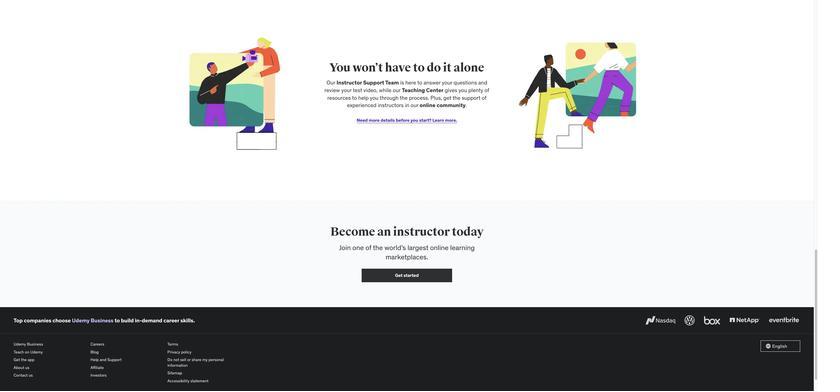 Task type: vqa. For each thing, say whether or not it's contained in the screenshot.
udemy Image
no



Task type: locate. For each thing, give the bounding box(es) containing it.
the inside the udemy business teach on udemy get the app about us contact us
[[21, 358, 27, 363]]

contact us link
[[14, 372, 86, 380]]

and
[[479, 79, 488, 86], [100, 358, 106, 363]]

support down blog 'link'
[[107, 358, 122, 363]]

about
[[14, 366, 24, 371]]

1 vertical spatial and
[[100, 358, 106, 363]]

udemy up teach
[[14, 342, 26, 347]]

0 vertical spatial and
[[479, 79, 488, 86]]

us right about
[[25, 366, 29, 371]]

do not sell or share my personal information button
[[168, 357, 240, 370]]

to down the test
[[352, 94, 357, 101]]

instructors
[[378, 102, 404, 109]]

get inside the udemy business teach on udemy get the app about us contact us
[[14, 358, 20, 363]]

details
[[381, 117, 395, 123]]

support
[[363, 79, 385, 86], [107, 358, 122, 363]]

0 vertical spatial support
[[363, 79, 385, 86]]

0 horizontal spatial your
[[342, 87, 352, 94]]

terms link
[[168, 341, 240, 349]]

blog
[[91, 350, 99, 355]]

business
[[91, 317, 114, 324], [27, 342, 43, 347]]

build
[[121, 317, 134, 324]]

online down process.
[[420, 102, 436, 109]]

netapp image
[[729, 315, 762, 327]]

0 horizontal spatial our
[[393, 87, 401, 94]]

1 horizontal spatial your
[[442, 79, 453, 86]]

udemy business link up the careers on the bottom
[[72, 317, 114, 324]]

teach
[[14, 350, 24, 355]]

here
[[406, 79, 417, 86]]

0 horizontal spatial udemy
[[14, 342, 26, 347]]

of
[[485, 87, 490, 94], [482, 94, 487, 101], [366, 244, 372, 252]]

an
[[378, 225, 391, 239]]

us right contact
[[29, 373, 33, 378]]

community
[[437, 102, 466, 109]]

the left app
[[21, 358, 27, 363]]

need more details before you start? learn more.
[[357, 117, 458, 123]]

your up the gives
[[442, 79, 453, 86]]

2 horizontal spatial you
[[459, 87, 467, 94]]

our inside is here to answer your questions and review your test video, while our
[[393, 87, 401, 94]]

1 vertical spatial support
[[107, 358, 122, 363]]

careers
[[91, 342, 104, 347]]

us
[[25, 366, 29, 371], [29, 373, 33, 378]]

0 horizontal spatial and
[[100, 358, 106, 363]]

of right plenty
[[485, 87, 490, 94]]

nasdaq image
[[645, 315, 677, 327]]

resources
[[328, 94, 351, 101]]

the
[[400, 94, 408, 101], [453, 94, 461, 101], [373, 244, 383, 252], [21, 358, 27, 363]]

terms privacy policy do not sell or share my personal information sitemap accessibility statement
[[168, 342, 224, 384]]

business up the careers on the bottom
[[91, 317, 114, 324]]

terms
[[168, 342, 178, 347]]

support inside careers blog help and support affiliate investors
[[107, 358, 122, 363]]

our
[[393, 87, 401, 94], [411, 102, 419, 109]]

is
[[401, 79, 404, 86]]

support
[[462, 94, 481, 101]]

1 vertical spatial udemy business link
[[14, 341, 86, 349]]

get down teach
[[14, 358, 20, 363]]

you left start? at the right top of page
[[411, 117, 418, 123]]

you
[[459, 87, 467, 94], [370, 94, 379, 101], [411, 117, 418, 123]]

and right help
[[100, 358, 106, 363]]

0 vertical spatial our
[[393, 87, 401, 94]]

udemy business link up get the app "link"
[[14, 341, 86, 349]]

1 horizontal spatial our
[[411, 102, 419, 109]]

information
[[168, 363, 188, 368]]

1 vertical spatial get
[[14, 358, 20, 363]]

of right one
[[366, 244, 372, 252]]

gives
[[445, 87, 458, 94]]

privacy
[[168, 350, 180, 355]]

1 horizontal spatial business
[[91, 317, 114, 324]]

to left do
[[413, 61, 425, 75]]

you down video,
[[370, 94, 379, 101]]

udemy right choose
[[72, 317, 90, 324]]

1 vertical spatial your
[[342, 87, 352, 94]]

instructor
[[337, 79, 362, 86]]

the inside join one of the world's largest online learning marketplaces.
[[373, 244, 383, 252]]

to
[[413, 61, 425, 75], [418, 79, 423, 86], [352, 94, 357, 101], [115, 317, 120, 324]]

business inside the udemy business teach on udemy get the app about us contact us
[[27, 342, 43, 347]]

1 vertical spatial udemy
[[14, 342, 26, 347]]

your down instructor
[[342, 87, 352, 94]]

careers link
[[91, 341, 163, 349]]

support up video,
[[363, 79, 385, 86]]

of down plenty
[[482, 94, 487, 101]]

demand
[[142, 317, 162, 324]]

0 horizontal spatial get
[[14, 358, 20, 363]]

0 vertical spatial udemy
[[72, 317, 90, 324]]

0 vertical spatial business
[[91, 317, 114, 324]]

to up teaching center
[[418, 79, 423, 86]]

privacy policy link
[[168, 349, 240, 357]]

0 horizontal spatial support
[[107, 358, 122, 363]]

questions
[[454, 79, 477, 86]]

2 vertical spatial udemy
[[30, 350, 43, 355]]

online inside join one of the world's largest online learning marketplaces.
[[430, 244, 449, 252]]

volkswagen image
[[684, 315, 696, 327]]

your
[[442, 79, 453, 86], [342, 87, 352, 94]]

help and support link
[[91, 357, 163, 364]]

our right in
[[411, 102, 419, 109]]

choose
[[53, 317, 71, 324]]

our down team
[[393, 87, 401, 94]]

is here to answer your questions and review your test video, while our
[[325, 79, 488, 94]]

process.
[[409, 94, 430, 101]]

you
[[330, 61, 351, 75]]

world's
[[385, 244, 406, 252]]

box image
[[703, 315, 722, 327]]

2 vertical spatial you
[[411, 117, 418, 123]]

you won't have to do it alone
[[330, 61, 485, 75]]

get left started
[[395, 273, 403, 279]]

and up plenty
[[479, 79, 488, 86]]

join one of the world's largest online learning marketplaces.
[[339, 244, 475, 262]]

the up in
[[400, 94, 408, 101]]

online right largest
[[430, 244, 449, 252]]

in
[[405, 102, 410, 109]]

0 vertical spatial get
[[395, 273, 403, 279]]

you down questions
[[459, 87, 467, 94]]

our
[[327, 79, 336, 86]]

udemy right on
[[30, 350, 43, 355]]

careers blog help and support affiliate investors
[[91, 342, 122, 378]]

1 vertical spatial online
[[430, 244, 449, 252]]

get
[[395, 273, 403, 279], [14, 358, 20, 363]]

online
[[420, 102, 436, 109], [430, 244, 449, 252]]

plus,
[[431, 94, 442, 101]]

0 vertical spatial you
[[459, 87, 467, 94]]

the down an
[[373, 244, 383, 252]]

to left the build
[[115, 317, 120, 324]]

join
[[339, 244, 351, 252]]

1 horizontal spatial support
[[363, 79, 385, 86]]

share
[[192, 358, 202, 363]]

1 horizontal spatial you
[[411, 117, 418, 123]]

investors link
[[91, 372, 163, 380]]

marketplaces.
[[386, 253, 429, 262]]

0 horizontal spatial you
[[370, 94, 379, 101]]

2 vertical spatial of
[[366, 244, 372, 252]]

affiliate
[[91, 366, 104, 371]]

1 vertical spatial of
[[482, 94, 487, 101]]

business up on
[[27, 342, 43, 347]]

1 vertical spatial our
[[411, 102, 419, 109]]

largest
[[408, 244, 429, 252]]

top
[[14, 317, 23, 324]]

of inside join one of the world's largest online learning marketplaces.
[[366, 244, 372, 252]]

0 horizontal spatial business
[[27, 342, 43, 347]]

started
[[404, 273, 419, 279]]

udemy business link
[[72, 317, 114, 324], [14, 341, 86, 349]]

blog link
[[91, 349, 163, 357]]

1 horizontal spatial and
[[479, 79, 488, 86]]

1 vertical spatial business
[[27, 342, 43, 347]]

1 horizontal spatial udemy
[[30, 350, 43, 355]]



Task type: describe. For each thing, give the bounding box(es) containing it.
the right get
[[453, 94, 461, 101]]

on
[[25, 350, 29, 355]]

through
[[380, 94, 399, 101]]

eventbrite image
[[768, 315, 801, 327]]

accessibility statement link
[[168, 378, 240, 386]]

english
[[773, 344, 788, 349]]

statement
[[191, 379, 209, 384]]

become an instructor today
[[331, 225, 484, 239]]

.
[[466, 102, 467, 109]]

small image
[[766, 344, 772, 349]]

help
[[91, 358, 99, 363]]

0 vertical spatial of
[[485, 87, 490, 94]]

and inside is here to answer your questions and review your test video, while our
[[479, 79, 488, 86]]

sitemap
[[168, 371, 182, 376]]

instructor
[[393, 225, 450, 239]]

2 horizontal spatial udemy
[[72, 317, 90, 324]]

1 horizontal spatial get
[[395, 273, 403, 279]]

my
[[203, 358, 208, 363]]

1 vertical spatial us
[[29, 373, 33, 378]]

today
[[452, 225, 484, 239]]

investors
[[91, 373, 107, 378]]

teaching center
[[402, 87, 444, 94]]

not
[[174, 358, 179, 363]]

online community .
[[420, 102, 467, 109]]

need more details before you start? learn more. link
[[357, 114, 458, 127]]

or
[[187, 358, 191, 363]]

0 vertical spatial your
[[442, 79, 453, 86]]

to inside is here to answer your questions and review your test video, while our
[[418, 79, 423, 86]]

teach on udemy link
[[14, 349, 86, 357]]

get started
[[395, 273, 419, 279]]

more
[[369, 117, 380, 123]]

center
[[426, 87, 444, 94]]

our instructor support team
[[327, 79, 399, 86]]

video,
[[364, 87, 378, 94]]

team
[[386, 79, 399, 86]]

0 vertical spatial us
[[25, 366, 29, 371]]

to inside gives you plenty of resources to help you through the process. plus, get the support of experienced instructors in our
[[352, 94, 357, 101]]

test
[[353, 87, 362, 94]]

career
[[164, 317, 179, 324]]

companies
[[24, 317, 51, 324]]

plenty
[[469, 87, 484, 94]]

0 vertical spatial online
[[420, 102, 436, 109]]

sitemap link
[[168, 370, 240, 378]]

experienced
[[347, 102, 377, 109]]

it
[[443, 61, 452, 75]]

get
[[444, 94, 452, 101]]

in-
[[135, 317, 142, 324]]

review
[[325, 87, 340, 94]]

gives you plenty of resources to help you through the process. plus, get the support of experienced instructors in our
[[328, 87, 490, 109]]

english button
[[761, 341, 801, 352]]

one
[[353, 244, 364, 252]]

1 vertical spatial you
[[370, 94, 379, 101]]

teaching
[[402, 87, 425, 94]]

start?
[[419, 117, 432, 123]]

our inside gives you plenty of resources to help you through the process. plus, get the support of experienced instructors in our
[[411, 102, 419, 109]]

have
[[385, 61, 411, 75]]

answer
[[424, 79, 441, 86]]

get started link
[[362, 269, 453, 283]]

learning
[[451, 244, 475, 252]]

while
[[379, 87, 392, 94]]

accessibility
[[168, 379, 190, 384]]

policy
[[181, 350, 192, 355]]

do
[[427, 61, 441, 75]]

affiliate link
[[91, 364, 163, 372]]

before
[[396, 117, 410, 123]]

become
[[331, 225, 375, 239]]

skills.
[[181, 317, 195, 324]]

need
[[357, 117, 368, 123]]

udemy business teach on udemy get the app about us contact us
[[14, 342, 43, 378]]

get the app link
[[14, 357, 86, 364]]

personal
[[209, 358, 224, 363]]

sell
[[180, 358, 186, 363]]

more.
[[445, 117, 458, 123]]

help
[[359, 94, 369, 101]]

learn
[[433, 117, 444, 123]]

alone
[[454, 61, 485, 75]]

0 vertical spatial udemy business link
[[72, 317, 114, 324]]

about us link
[[14, 364, 86, 372]]

and inside careers blog help and support affiliate investors
[[100, 358, 106, 363]]

app
[[28, 358, 34, 363]]

top companies choose udemy business to build in-demand career skills.
[[14, 317, 195, 324]]

do
[[168, 358, 173, 363]]



